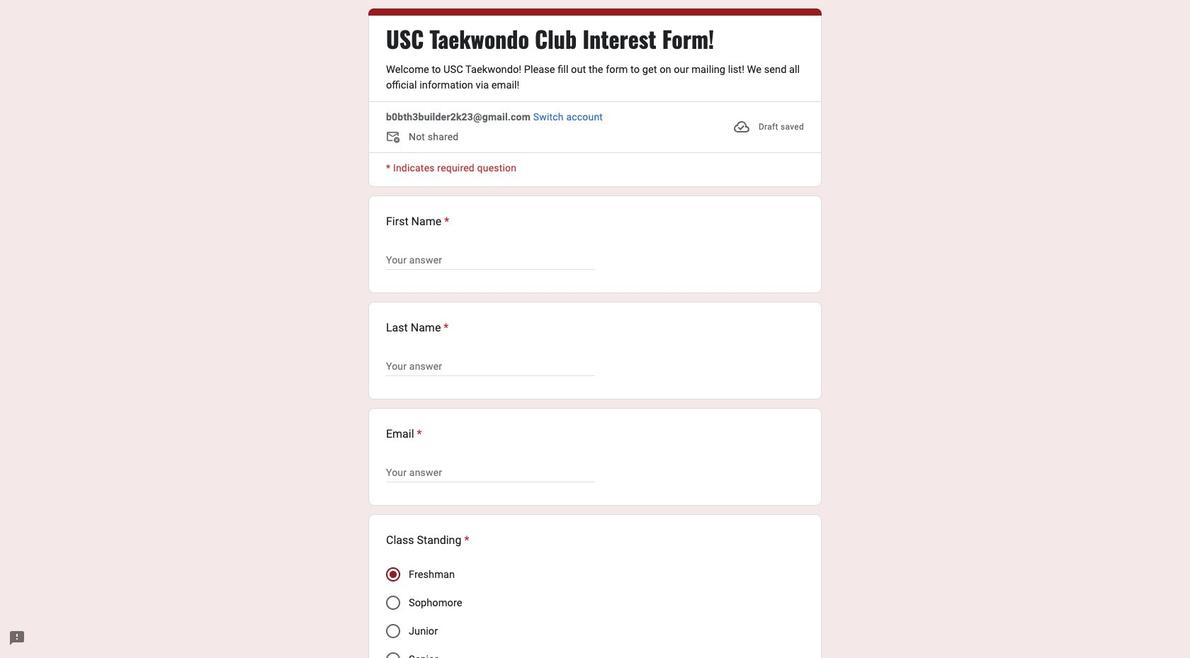 Task type: locate. For each thing, give the bounding box(es) containing it.
list
[[369, 196, 822, 659]]

heading
[[386, 25, 715, 53], [386, 213, 450, 230], [386, 320, 449, 337], [386, 426, 422, 443], [386, 532, 470, 549]]

freshman image
[[390, 571, 397, 578]]

status
[[734, 110, 805, 144]]

required question element
[[442, 213, 450, 230], [441, 320, 449, 337], [414, 426, 422, 443], [462, 532, 470, 549]]

report a problem to google image
[[9, 630, 26, 647]]

1 heading from the top
[[386, 25, 715, 53]]

Senior radio
[[386, 653, 401, 659]]

your email and google account are not part of your response image
[[386, 130, 403, 147]]

Junior radio
[[386, 625, 401, 639]]

None text field
[[386, 252, 595, 269], [386, 358, 595, 375], [386, 252, 595, 269], [386, 358, 595, 375]]

None text field
[[386, 464, 595, 481]]

Sophomore radio
[[386, 596, 401, 610]]

5 heading from the top
[[386, 532, 470, 549]]

Freshman radio
[[386, 568, 401, 582]]

junior image
[[386, 625, 401, 639]]

sophomore image
[[386, 596, 401, 610]]



Task type: describe. For each thing, give the bounding box(es) containing it.
3 heading from the top
[[386, 320, 449, 337]]

2 heading from the top
[[386, 213, 450, 230]]

4 heading from the top
[[386, 426, 422, 443]]

senior image
[[386, 653, 401, 659]]

your email and google account are not part of your response image
[[386, 130, 409, 147]]



Task type: vqa. For each thing, say whether or not it's contained in the screenshot.
Sophomore radio
yes



